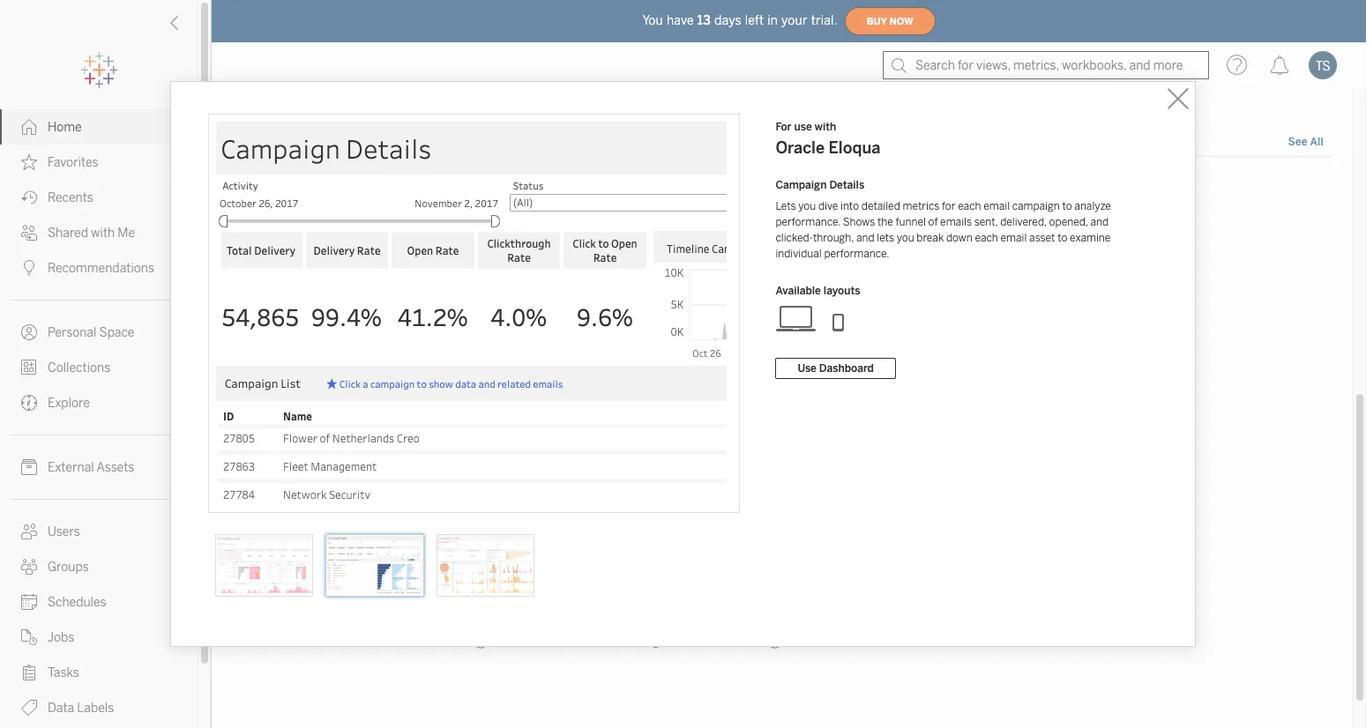 Task type: locate. For each thing, give the bounding box(es) containing it.
0 vertical spatial each
[[958, 200, 982, 213]]

for
[[942, 200, 956, 213]]

data right sample
[[696, 177, 722, 192]]

source,
[[571, 177, 612, 192]]

through,
[[813, 232, 854, 244]]

the
[[878, 216, 894, 229]]

performance. up clicked-
[[776, 216, 841, 229]]

1 horizontal spatial you
[[897, 232, 915, 244]]

shared with me link
[[0, 215, 198, 251]]

0 vertical spatial in
[[768, 13, 778, 28]]

recents link
[[0, 180, 198, 215]]

email up sent,
[[984, 200, 1010, 213]]

users link
[[0, 514, 198, 550]]

0 vertical spatial you
[[799, 200, 816, 213]]

in
[[768, 13, 778, 28], [487, 177, 498, 192]]

dive
[[819, 200, 838, 213]]

0 vertical spatial use
[[795, 121, 812, 133]]

0 horizontal spatial with
[[91, 226, 115, 241]]

eloqua
[[829, 139, 881, 158]]

trial.
[[811, 13, 838, 28]]

labels
[[77, 701, 114, 716]]

0 vertical spatial with
[[815, 121, 837, 133]]

with
[[815, 121, 837, 133], [91, 226, 115, 241]]

to up opened,
[[1063, 200, 1073, 213]]

1 horizontal spatial and
[[1091, 216, 1109, 229]]

for use with oracle eloqua
[[776, 121, 881, 158]]

1 horizontal spatial use
[[795, 121, 812, 133]]

13
[[698, 13, 711, 28]]

schedules link
[[0, 585, 198, 620]]

lets
[[877, 232, 895, 244]]

data left source,
[[543, 177, 568, 192]]

oracle
[[776, 139, 825, 158]]

buy now button
[[845, 7, 936, 35]]

you left dive
[[799, 200, 816, 213]]

each down sent,
[[975, 232, 999, 244]]

recents
[[48, 191, 93, 206]]

you
[[799, 200, 816, 213], [897, 232, 915, 244]]

and down shows
[[857, 232, 875, 244]]

0 vertical spatial your
[[782, 13, 808, 28]]

individual
[[776, 248, 822, 260]]

in right sign
[[487, 177, 498, 192]]

0 horizontal spatial you
[[799, 200, 816, 213]]

performance.
[[776, 216, 841, 229], [824, 248, 890, 260]]

shared with me
[[48, 226, 135, 241]]

home link
[[0, 109, 198, 145]]

use right or
[[629, 177, 649, 192]]

favorites link
[[0, 145, 198, 180]]

data
[[48, 701, 74, 716]]

each
[[958, 200, 982, 213], [975, 232, 999, 244]]

recommendations
[[48, 261, 154, 276]]

navigation panel element
[[0, 53, 198, 729]]

campaign details image
[[326, 535, 424, 597]]

in right left
[[768, 13, 778, 28]]

1 vertical spatial use
[[629, 177, 649, 192]]

your left trial.
[[782, 13, 808, 28]]

1 vertical spatial with
[[91, 226, 115, 241]]

1 vertical spatial your
[[515, 177, 540, 192]]

1 vertical spatial in
[[487, 177, 498, 192]]

email down delivered,
[[1001, 232, 1027, 244]]

clicked-
[[776, 232, 813, 244]]

2 data from the left
[[696, 177, 722, 192]]

linkedin
[[540, 635, 590, 650]]

personal space link
[[0, 315, 198, 350]]

and down analyze
[[1091, 216, 1109, 229]]

dashboard
[[820, 363, 874, 375]]

navigator
[[627, 635, 684, 650]]

1 horizontal spatial with
[[815, 121, 837, 133]]

details
[[830, 179, 865, 191]]

of
[[929, 216, 938, 229]]

start from a pre-built workbook. simply sign in to your data source, or use sample data to get started.
[[236, 177, 803, 192]]

buy
[[867, 15, 887, 27]]

break
[[917, 232, 944, 244]]

use dashboard
[[798, 363, 874, 375]]

with up the oracle
[[815, 121, 837, 133]]

1 horizontal spatial in
[[768, 13, 778, 28]]

to left get
[[724, 177, 736, 192]]

groups
[[48, 560, 89, 575]]

with left me
[[91, 226, 115, 241]]

you down funnel
[[897, 232, 915, 244]]

data
[[543, 177, 568, 192], [696, 177, 722, 192]]

0 horizontal spatial and
[[857, 232, 875, 244]]

1 horizontal spatial your
[[782, 13, 808, 28]]

available layouts
[[776, 285, 861, 297]]

campaign
[[776, 179, 827, 191]]

external
[[48, 461, 94, 476]]

built
[[330, 177, 355, 192]]

use dashboard button
[[776, 358, 896, 379]]

use right for at the right
[[795, 121, 812, 133]]

performance. down through,
[[824, 248, 890, 260]]

0 horizontal spatial data
[[543, 177, 568, 192]]

explore
[[48, 396, 90, 411]]

1 horizontal spatial data
[[696, 177, 722, 192]]

0 horizontal spatial use
[[629, 177, 649, 192]]

tasks link
[[0, 656, 198, 691]]

left
[[745, 13, 764, 28]]

metrics
[[903, 200, 940, 213]]

0 vertical spatial and
[[1091, 216, 1109, 229]]

see
[[1289, 136, 1308, 149]]

campaign
[[1013, 200, 1060, 213]]

workbook.
[[358, 177, 417, 192]]

you
[[643, 13, 663, 28]]

each right for
[[958, 200, 982, 213]]

use
[[795, 121, 812, 133], [629, 177, 649, 192]]

with inside for use with oracle eloqua
[[815, 121, 837, 133]]

0 horizontal spatial in
[[487, 177, 498, 192]]

sent,
[[975, 216, 998, 229]]

examine
[[1070, 232, 1111, 244]]

started.
[[759, 177, 803, 192]]

linkedin sales navigator
[[540, 635, 684, 650]]

down
[[947, 232, 973, 244]]

to
[[500, 177, 512, 192], [724, 177, 736, 192], [1063, 200, 1073, 213], [1058, 232, 1068, 244]]

emails
[[941, 216, 972, 229]]

external assets link
[[0, 450, 198, 485]]

with inside main navigation. press the up and down arrow keys to access links. element
[[91, 226, 115, 241]]

collections
[[48, 361, 111, 376]]

groups link
[[0, 550, 198, 585]]

into
[[841, 200, 859, 213]]

detailed
[[862, 200, 901, 213]]

your right sign
[[515, 177, 540, 192]]



Task type: vqa. For each thing, say whether or not it's contained in the screenshot.
the rightmost the Change
no



Task type: describe. For each thing, give the bounding box(es) containing it.
asset
[[1030, 232, 1056, 244]]

salesforce
[[245, 387, 306, 402]]

simply
[[419, 177, 459, 192]]

0 vertical spatial email
[[984, 200, 1010, 213]]

space
[[99, 326, 134, 341]]

available
[[776, 285, 821, 297]]

marketo
[[540, 387, 588, 402]]

to down opened,
[[1058, 232, 1068, 244]]

to right sign
[[500, 177, 512, 192]]

a
[[298, 177, 304, 192]]

lets
[[776, 200, 796, 213]]

sample
[[652, 177, 693, 192]]

delivered,
[[1001, 216, 1047, 229]]

1 vertical spatial email
[[1001, 232, 1027, 244]]

layouts
[[824, 285, 861, 297]]

shared
[[48, 226, 88, 241]]

see all link
[[1288, 134, 1325, 152]]

tasks
[[48, 666, 79, 681]]

account engagement image
[[215, 535, 313, 597]]

data labels
[[48, 701, 114, 716]]

see all
[[1289, 136, 1324, 149]]

personal space
[[48, 326, 134, 341]]

start
[[236, 177, 265, 192]]

1 vertical spatial and
[[857, 232, 875, 244]]

funnel
[[896, 216, 926, 229]]

phone image
[[818, 304, 861, 333]]

shows
[[843, 216, 875, 229]]

external assets
[[48, 461, 134, 476]]

days
[[715, 13, 742, 28]]

opened,
[[1050, 216, 1088, 229]]

use
[[798, 363, 817, 375]]

laptop image
[[776, 304, 818, 333]]

sign
[[461, 177, 485, 192]]

campaign details lets you dive into detailed metrics for each email campaign to analyze performance. shows the funnel of emails sent, delivered, opened, and clicked-through, and lets you break down each email asset to examine individual performance.
[[776, 179, 1112, 260]]

me
[[118, 226, 135, 241]]

jobs link
[[0, 620, 198, 656]]

data labels link
[[0, 691, 198, 726]]

assets
[[97, 461, 134, 476]]

collections link
[[0, 350, 198, 386]]

recommendations link
[[0, 251, 198, 286]]

home
[[48, 120, 82, 135]]

explore link
[[0, 386, 198, 421]]

personal
[[48, 326, 97, 341]]

pre-
[[307, 177, 330, 192]]

1 data from the left
[[543, 177, 568, 192]]

0 vertical spatial performance.
[[776, 216, 841, 229]]

servicenow itsm
[[245, 635, 347, 650]]

favorites
[[48, 155, 99, 170]]

all
[[1311, 136, 1324, 149]]

now
[[890, 15, 914, 27]]

sales
[[593, 635, 624, 650]]

users
[[48, 525, 80, 540]]

accelerators
[[236, 130, 328, 149]]

buy now
[[867, 15, 914, 27]]

you have 13 days left in your trial.
[[643, 13, 838, 28]]

1 vertical spatial you
[[897, 232, 915, 244]]

main navigation. press the up and down arrow keys to access links. element
[[0, 109, 198, 729]]

campaign overview image
[[436, 535, 535, 597]]

from
[[268, 177, 295, 192]]

1 vertical spatial each
[[975, 232, 999, 244]]

servicenow
[[245, 635, 314, 650]]

have
[[667, 13, 694, 28]]

or
[[615, 177, 627, 192]]

use inside for use with oracle eloqua
[[795, 121, 812, 133]]

schedules
[[48, 596, 106, 611]]

1 vertical spatial performance.
[[824, 248, 890, 260]]

get
[[739, 177, 757, 192]]

0 horizontal spatial your
[[515, 177, 540, 192]]



